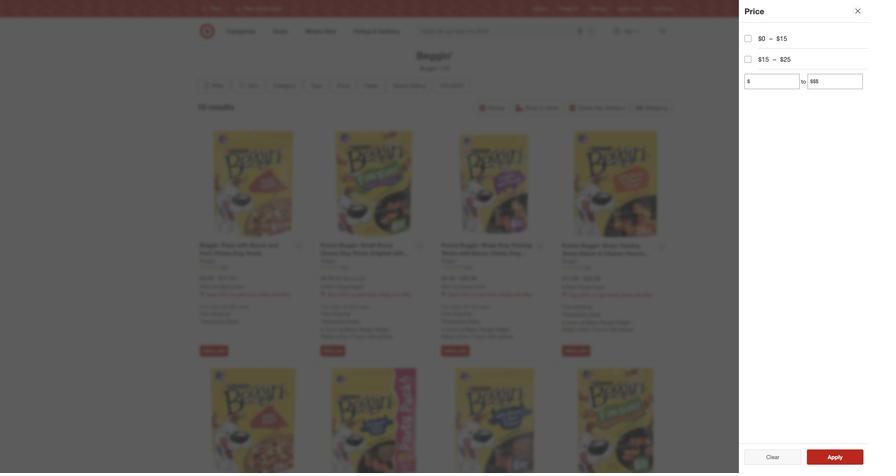 Task type: describe. For each thing, give the bounding box(es) containing it.
chewy inside beggin' pizza with bacon and pork chewy dog treats
[[214, 250, 232, 257]]

guest
[[393, 82, 408, 89]]

hours for purina beggin' strips dog training treats with bacon chewy dog treats
[[475, 334, 487, 339]]

rouge inside $3.49 ( $0.58 /ounce ) at baton rouge siegen
[[338, 284, 350, 289]]

results
[[208, 102, 234, 112]]

litter for purina beggin' strips dog training treats with bacon chewy dog treats
[[523, 292, 532, 298]]

food, for original
[[366, 292, 377, 298]]

orders for $20.99
[[479, 304, 491, 310]]

purina beggin' strips training treats bacon & cheese flavors dog treats
[[562, 242, 644, 265]]

strips for bacon
[[481, 242, 497, 249]]

10
[[197, 102, 206, 112]]

litter for purina beggin' small breed chewy dog treats original with bacon - 6oz
[[402, 292, 411, 298]]

purina beggin' strips training treats bacon & cheese flavors dog treats link
[[562, 242, 653, 265]]

stock for purina beggin' strips dog training treats with bacon chewy dog treats
[[447, 327, 459, 332]]

treats left 1152
[[441, 258, 457, 265]]

add to cart button for $3.49
[[441, 345, 470, 357]]

pork
[[200, 250, 212, 257]]

price dialog
[[739, 0, 869, 473]]

10 results
[[197, 102, 234, 112]]

save 20% on pet food, treats and litter for original
[[328, 292, 411, 298]]

beggin' link for purina beggin' small breed chewy dog treats original with bacon - 6oz
[[321, 257, 337, 264]]

on for treats
[[351, 292, 356, 298]]

rouge inside free shipping * * exclusions apply. in stock at  baton rouge siegen ready within 2 hours with pickup
[[600, 320, 615, 326]]

227
[[221, 265, 228, 270]]

baton inside $3.49 ( $0.58 /ounce ) at baton rouge siegen
[[325, 284, 336, 289]]

treats for purina beggin' strips dog training treats with bacon chewy dog treats
[[499, 292, 512, 298]]

treats for beggin' pizza with bacon and pork chewy dog treats
[[258, 292, 270, 298]]

target circle
[[618, 6, 641, 11]]

type
[[311, 82, 322, 89]]

pickup for purina beggin' small breed chewy dog treats original with bacon - 6oz
[[378, 334, 392, 339]]

$3.49 - $20.99 when purchased online
[[441, 275, 485, 289]]

free for purina beggin' strips dog training treats with bacon chewy dog treats
[[441, 311, 451, 317]]

litter for purina beggin' strips training treats bacon & cheese flavors dog treats
[[643, 292, 653, 298]]

beggin' inside purina beggin' strips dog training treats with bacon chewy dog treats
[[460, 242, 480, 249]]

shop in store button
[[512, 100, 563, 115]]

ready inside free shipping * * exclusions apply. in stock at  baton rouge siegen ready within 2 hours with pickup
[[562, 327, 576, 332]]

631
[[342, 265, 349, 270]]

treats up "$3.49 - $20.99 when purchased online"
[[441, 250, 457, 257]]

2 inside free shipping * * exclusions apply. in stock at  baton rouge siegen ready within 2 hours with pickup
[[591, 327, 594, 332]]

registry
[[533, 6, 548, 11]]

beggin' left "6oz"
[[321, 258, 337, 264]]

it
[[333, 348, 336, 353]]

$0  –  $15
[[758, 34, 787, 42]]

add for $3.69
[[203, 348, 211, 353]]

beggin' pizza with bacon and pork chewy dog treats link
[[200, 241, 290, 257]]

clear button
[[745, 450, 801, 465]]

treats up $11.69
[[562, 250, 578, 257]]

What can we help you find? suggestions appear below search field
[[417, 24, 590, 39]]

purchased for $17.79
[[212, 284, 232, 289]]

with inside purina beggin' small breed chewy dog treats original with bacon - 6oz
[[392, 250, 404, 257]]

and inside beggin' pizza with bacon and pork chewy dog treats
[[268, 242, 278, 249]]

pet for original
[[358, 292, 365, 298]]

only for $0.58
[[321, 304, 329, 310]]

exclusions for purina beggin' strips dog training treats with bacon chewy dog treats
[[443, 318, 466, 324]]

20% for dog
[[340, 292, 350, 298]]

only ships with $35 orders free shipping * * exclusions apply.
[[200, 304, 249, 324]]

clear
[[766, 454, 780, 461]]

rating
[[409, 82, 425, 89]]

cart for $3.49
[[459, 348, 467, 353]]

ready for purina beggin' small breed chewy dog treats original with bacon - 6oz
[[321, 334, 334, 339]]

ad
[[574, 6, 579, 11]]

save for purina beggin' strips training treats bacon & cheese flavors dog treats
[[569, 292, 580, 298]]

price inside dialog
[[745, 6, 764, 16]]

227 link
[[200, 264, 307, 270]]

$11.69
[[562, 275, 579, 282]]

purina beggin' small breed chewy dog treats original with bacon - 6oz link
[[321, 241, 411, 265]]

siegen inside $11.69 - $20.99 at baton rouge siegen
[[592, 284, 605, 290]]

on for chewy
[[230, 292, 236, 298]]

food, for bacon
[[487, 292, 498, 298]]

weekly ad
[[559, 6, 579, 11]]

pick
[[324, 348, 332, 353]]

deals
[[364, 82, 378, 89]]

redcard link
[[590, 6, 607, 12]]

pickup
[[488, 104, 505, 111]]

search button
[[585, 24, 601, 40]]

to inside price dialog
[[801, 78, 806, 85]]

guest rating button
[[387, 78, 431, 93]]

strips for cheese
[[602, 242, 618, 249]]

beggin' link for beggin' pizza with bacon and pork chewy dog treats
[[200, 257, 217, 264]]

purina beggin' strips dog training treats with bacon chewy dog treats link
[[441, 241, 532, 265]]

find stores
[[652, 6, 673, 11]]

shop
[[525, 104, 538, 111]]

flavors
[[625, 250, 644, 257]]

training inside purina beggin' strips dog training treats with bacon chewy dog treats
[[511, 242, 532, 249]]

apply button
[[807, 450, 864, 465]]

pet for bacon
[[478, 292, 486, 298]]

type button
[[305, 78, 328, 93]]

stock inside free shipping * * exclusions apply. in stock at  baton rouge siegen ready within 2 hours with pickup
[[567, 320, 579, 326]]

stores
[[661, 6, 673, 11]]

add to cart button for $3.69
[[200, 345, 228, 357]]

redcard
[[590, 6, 607, 11]]

in for purina beggin' small breed chewy dog treats original with bacon - 6oz
[[321, 327, 325, 332]]

$0.58
[[337, 275, 349, 281]]

purina for purina beggin' strips dog training treats with bacon chewy dog treats
[[441, 242, 458, 249]]

store
[[546, 104, 558, 111]]

/ounce
[[349, 275, 364, 281]]

purina beggin' strips dog training treats with bacon chewy dog treats
[[441, 242, 532, 265]]

purina for purina beggin' strips training treats bacon & cheese flavors dog treats
[[562, 242, 579, 249]]

baton inside free shipping * * exclusions apply. in stock at  baton rouge siegen ready within 2 hours with pickup
[[586, 320, 599, 326]]

same day delivery button
[[565, 100, 630, 115]]

exclusions for purina beggin' small breed chewy dog treats original with bacon - 6oz
[[322, 318, 346, 324]]

apply. inside free shipping * * exclusions apply. in stock at  baton rouge siegen ready within 2 hours with pickup
[[588, 311, 601, 317]]

and for purina beggin' small breed chewy dog treats original with bacon - 6oz
[[392, 292, 400, 298]]

apply. for purina beggin' strips dog training treats with bacon chewy dog treats
[[468, 318, 481, 324]]

beggin' link for purina beggin' strips dog training treats with bacon chewy dog treats
[[441, 257, 458, 264]]

pickup inside free shipping * * exclusions apply. in stock at  baton rouge siegen ready within 2 hours with pickup
[[619, 327, 634, 332]]

sort
[[248, 82, 259, 89]]

with inside free shipping * * exclusions apply. in stock at  baton rouge siegen ready within 2 hours with pickup
[[609, 327, 618, 332]]

purchased for $20.99
[[453, 284, 473, 289]]

weekly
[[559, 6, 573, 11]]

only for $17.79
[[200, 304, 208, 310]]

free for purina beggin' small breed chewy dog treats original with bacon - 6oz
[[321, 311, 330, 317]]

chewy inside purina beggin' small breed chewy dog treats original with bacon - 6oz
[[321, 250, 339, 257]]

circle
[[630, 6, 641, 11]]

price button
[[331, 78, 356, 93]]

delivery
[[605, 104, 625, 111]]

$3.69 - $17.79 when purchased online
[[200, 275, 244, 289]]

pick it up button
[[321, 345, 345, 357]]

328
[[584, 265, 591, 270]]

category
[[273, 82, 296, 89]]

free shipping * * exclusions apply. in stock at  baton rouge siegen ready within 2 hours with pickup
[[562, 304, 634, 332]]

target
[[618, 6, 629, 11]]

$11.69 - $20.99 at baton rouge siegen
[[562, 275, 605, 290]]

and for purina beggin' strips training treats bacon & cheese flavors dog treats
[[634, 292, 642, 298]]

and for purina beggin' strips dog training treats with bacon chewy dog treats
[[513, 292, 521, 298]]

631 link
[[321, 264, 427, 270]]

find stores link
[[652, 6, 673, 12]]

beggin' link for purina beggin' strips training treats bacon & cheese flavors dog treats
[[562, 258, 579, 265]]

at inside free shipping * * exclusions apply. in stock at  baton rouge siegen ready within 2 hours with pickup
[[581, 320, 585, 326]]

apply. for purina beggin' small breed chewy dog treats original with bacon - 6oz
[[347, 318, 360, 324]]

$25
[[780, 55, 791, 63]]

registry link
[[533, 6, 548, 12]]

$17.79
[[219, 275, 235, 282]]

chewy inside purina beggin' strips dog training treats with bacon chewy dog treats
[[490, 250, 508, 257]]

pick it up
[[324, 348, 342, 353]]

20% for pork
[[219, 292, 229, 298]]

ready for purina beggin' strips dog training treats with bacon chewy dog treats
[[441, 334, 455, 339]]

1152
[[463, 265, 472, 270]]

20% for treats
[[460, 292, 470, 298]]

shipping for beggin' pizza with bacon and pork chewy dog treats
[[211, 311, 229, 317]]

6oz
[[343, 258, 352, 265]]

cart for $3.69
[[217, 348, 225, 353]]

328 link
[[562, 265, 669, 271]]

$3.49 for (
[[321, 275, 334, 282]]

- for beggin' pizza with bacon and pork chewy dog treats
[[215, 275, 217, 282]]

siegen inside free shipping * * exclusions apply. in stock at  baton rouge siegen ready within 2 hours with pickup
[[616, 320, 631, 326]]

shipping
[[645, 104, 667, 111]]

beggin' up "$3.49 - $20.99 when purchased online"
[[441, 258, 458, 264]]

(
[[335, 275, 337, 281]]

filter
[[212, 82, 224, 89]]



Task type: vqa. For each thing, say whether or not it's contained in the screenshot.
Pick It Up
yes



Task type: locate. For each thing, give the bounding box(es) containing it.
original
[[370, 250, 391, 257]]

orders down $3.69 - $17.79 when purchased online
[[237, 304, 249, 310]]

orders inside only ships with $35 orders free shipping * * exclusions apply.
[[237, 304, 249, 310]]

food, up free shipping * * exclusions apply. in stock at  baton rouge siegen ready within 2 hours with pickup on the right bottom of page
[[608, 292, 619, 298]]

1 horizontal spatial purchased
[[453, 284, 473, 289]]

0 horizontal spatial purchased
[[212, 284, 232, 289]]

$0
[[758, 34, 765, 42]]

siegen inside $3.49 ( $0.58 /ounce ) at baton rouge siegen
[[351, 284, 364, 289]]

ships for $0.58
[[330, 304, 340, 310]]

bacon left &
[[580, 250, 597, 257]]

0 horizontal spatial ready
[[321, 334, 334, 339]]

litter for beggin' pizza with bacon and pork chewy dog treats
[[281, 292, 291, 298]]

2 orders from the left
[[358, 304, 370, 310]]

find
[[652, 6, 660, 11]]

1 online from the left
[[233, 284, 244, 289]]

when inside "$3.49 - $20.99 when purchased online"
[[441, 284, 452, 289]]

0 horizontal spatial chewy
[[214, 250, 232, 257]]

treats
[[258, 292, 270, 298], [379, 292, 391, 298], [499, 292, 512, 298], [620, 292, 632, 298]]

stock
[[567, 320, 579, 326], [326, 327, 338, 332], [447, 327, 459, 332]]

2 ships from the left
[[330, 304, 340, 310]]

0 horizontal spatial price
[[337, 82, 350, 89]]

$0  –  $15 checkbox
[[745, 35, 752, 42]]

1 $3.49 from the left
[[321, 275, 334, 282]]

1 only ships with $35 orders free shipping * * exclusions apply. in stock at  baton rouge siegen ready within 2 hours with pickup from the left
[[321, 304, 392, 339]]

orders
[[237, 304, 249, 310], [358, 304, 370, 310], [479, 304, 491, 310]]

bacon up 227 link
[[250, 242, 267, 249]]

1 horizontal spatial 2
[[471, 334, 473, 339]]

save 20% on pet food, treats and litter for cheese
[[569, 292, 653, 298]]

$20.99
[[460, 275, 477, 282], [584, 275, 601, 282]]

pickup for purina beggin' strips dog training treats with bacon chewy dog treats
[[499, 334, 513, 339]]

bacon
[[250, 242, 267, 249], [472, 250, 489, 257], [580, 250, 597, 257], [321, 258, 337, 265]]

$20.99 for $3.49 - $20.99
[[460, 275, 477, 282]]

ships inside only ships with $35 orders free shipping * * exclusions apply.
[[209, 304, 219, 310]]

save for purina beggin' strips dog training treats with bacon chewy dog treats
[[448, 292, 459, 298]]

ships down "$3.49 - $20.99 when purchased online"
[[451, 304, 461, 310]]

bacon inside beggin' pizza with bacon and pork chewy dog treats
[[250, 242, 267, 249]]

beggin' inside beggin' pizza with bacon and pork chewy dog treats
[[200, 242, 220, 249]]

1152 link
[[441, 264, 548, 270]]

3 cart from the left
[[579, 348, 588, 353]]

treats inside beggin' pizza with bacon and pork chewy dog treats
[[246, 250, 262, 257]]

2 purchased from the left
[[453, 284, 473, 289]]

shipping down $3.69 - $17.79 when purchased online
[[211, 311, 229, 317]]

food, for cheese
[[608, 292, 619, 298]]

&
[[598, 250, 602, 257]]

purchased inside $3.69 - $17.79 when purchased online
[[212, 284, 232, 289]]

add to cart for $3.69
[[203, 348, 225, 353]]

0 horizontal spatial pickup
[[378, 334, 392, 339]]

2 $35 from the left
[[350, 304, 357, 310]]

only down "$3.69"
[[200, 304, 208, 310]]

treats down 328 link
[[620, 292, 632, 298]]

purina beggin' fun size with bacon & cheese chewy dog treats - 6oz image
[[562, 368, 669, 473], [562, 368, 669, 473]]

to for purina beggin' strips dog training treats with bacon chewy dog treats
[[454, 348, 458, 353]]

$35 down "$3.49 - $20.99 when purchased online"
[[471, 304, 478, 310]]

0 horizontal spatial $3.49
[[321, 275, 334, 282]]

apply. for beggin' pizza with bacon and pork chewy dog treats
[[226, 318, 239, 324]]

food, down 227 link
[[245, 292, 256, 298]]

$15 right $0
[[777, 34, 787, 42]]

beggin' up the (10)
[[416, 49, 453, 62]]

$35 inside only ships with $35 orders free shipping * * exclusions apply.
[[229, 304, 236, 310]]

shipping down $3.49 ( $0.58 /ounce ) at baton rouge siegen at the bottom left of the page
[[332, 311, 350, 317]]

*
[[592, 304, 593, 310], [229, 311, 231, 317], [350, 311, 352, 317], [471, 311, 473, 317], [562, 311, 564, 317], [200, 318, 202, 324], [321, 318, 322, 324], [441, 318, 443, 324]]

pet for dog
[[237, 292, 244, 298]]

1 horizontal spatial stock
[[447, 327, 459, 332]]

category button
[[267, 78, 302, 93]]

2 only ships with $35 orders free shipping * * exclusions apply. in stock at  baton rouge siegen ready within 2 hours with pickup from the left
[[441, 304, 513, 339]]

3 orders from the left
[[479, 304, 491, 310]]

2 horizontal spatial purina
[[562, 242, 579, 249]]

purina beggin' strips training treats bacon & cheese flavors dog treats image
[[562, 131, 669, 238], [562, 131, 669, 238]]

1 horizontal spatial ready
[[441, 334, 455, 339]]

shipping button
[[633, 100, 672, 115]]

free inside free shipping * * exclusions apply. in stock at  baton rouge siegen ready within 2 hours with pickup
[[562, 304, 572, 310]]

dog inside purina beggin' strips training treats bacon & cheese flavors dog treats
[[562, 258, 573, 265]]

ships for $20.99
[[451, 304, 461, 310]]

- inside $11.69 - $20.99 at baton rouge siegen
[[580, 275, 582, 282]]

and for beggin' pizza with bacon and pork chewy dog treats
[[272, 292, 280, 298]]

0 horizontal spatial training
[[511, 242, 532, 249]]

stock for purina beggin' small breed chewy dog treats original with bacon - 6oz
[[326, 327, 338, 332]]

1 horizontal spatial cart
[[459, 348, 467, 353]]

1 orders from the left
[[237, 304, 249, 310]]

strips
[[481, 242, 497, 249], [602, 242, 618, 249]]

1 horizontal spatial strips
[[602, 242, 618, 249]]

None text field
[[745, 74, 800, 89], [808, 74, 863, 89], [745, 74, 800, 89], [808, 74, 863, 89]]

treats up $11.69 - $20.99 at baton rouge siegen
[[575, 258, 591, 265]]

1 horizontal spatial orders
[[358, 304, 370, 310]]

pet down "$3.49 - $20.99 when purchased online"
[[478, 292, 486, 298]]

beggin' up $11.69
[[562, 258, 579, 264]]

0 horizontal spatial stock
[[326, 327, 338, 332]]

purchased down $17.79
[[212, 284, 232, 289]]

- inside $3.69 - $17.79 when purchased online
[[215, 275, 217, 282]]

0 vertical spatial $15
[[777, 34, 787, 42]]

1 chewy from the left
[[214, 250, 232, 257]]

0 vertical spatial price
[[745, 6, 764, 16]]

within for purina beggin' strips dog training treats with bacon chewy dog treats
[[457, 334, 469, 339]]

beggin' up &
[[581, 242, 601, 249]]

apply.
[[588, 311, 601, 317], [226, 318, 239, 324], [347, 318, 360, 324], [468, 318, 481, 324]]

exclusions inside free shipping * * exclusions apply. in stock at  baton rouge siegen ready within 2 hours with pickup
[[564, 311, 587, 317]]

chewy
[[214, 250, 232, 257], [321, 250, 339, 257], [490, 250, 508, 257]]

and
[[268, 242, 278, 249], [272, 292, 280, 298], [392, 292, 400, 298], [513, 292, 521, 298], [634, 292, 642, 298]]

fpo/apo button
[[434, 78, 470, 93]]

on down $11.69 - $20.99 at baton rouge siegen
[[592, 292, 598, 298]]

to for purina beggin' strips training treats bacon & cheese flavors dog treats
[[574, 348, 578, 353]]

only down "$3.49 - $20.99 when purchased online"
[[441, 304, 450, 310]]

pet for cheese
[[599, 292, 606, 298]]

add to cart for $3.49
[[444, 348, 467, 353]]

online
[[233, 284, 244, 289], [474, 284, 485, 289]]

food, down 1152 link
[[487, 292, 498, 298]]

2 horizontal spatial $35
[[471, 304, 478, 310]]

when
[[200, 284, 211, 289], [441, 284, 452, 289]]

1 horizontal spatial training
[[619, 242, 640, 249]]

- for purina beggin' strips dog training treats with bacon chewy dog treats
[[456, 275, 459, 282]]

1 $35 from the left
[[229, 304, 236, 310]]

chewy up (
[[321, 250, 339, 257]]

hours for purina beggin' small breed chewy dog treats original with bacon - 6oz
[[354, 334, 366, 339]]

0 horizontal spatial orders
[[237, 304, 249, 310]]

beggin' link up "$3.49 - $20.99 when purchased online"
[[441, 257, 458, 264]]

on down /ounce
[[351, 292, 356, 298]]

ships for $17.79
[[209, 304, 219, 310]]

2 horizontal spatial ships
[[451, 304, 461, 310]]

1 horizontal spatial price
[[745, 6, 764, 16]]

1 horizontal spatial $20.99
[[584, 275, 601, 282]]

(10)
[[440, 65, 449, 72]]

treats down 631 link at the bottom left of the page
[[379, 292, 391, 298]]

save down $11.69 - $20.99 at baton rouge siegen
[[569, 292, 580, 298]]

filter button
[[197, 78, 230, 93]]

0 horizontal spatial when
[[200, 284, 211, 289]]

add to cart button for $11.69
[[562, 345, 591, 357]]

training up 1152 link
[[511, 242, 532, 249]]

0 horizontal spatial cart
[[217, 348, 225, 353]]

beggin' bacon, pork and beef chewy dog treats - 40oz image
[[321, 368, 427, 473], [321, 368, 427, 473]]

save 20% on pet food, treats and litter up free shipping * * exclusions apply. in stock at  baton rouge siegen ready within 2 hours with pickup on the right bottom of page
[[569, 292, 653, 298]]

0 horizontal spatial hours
[[354, 334, 366, 339]]

with
[[237, 242, 248, 249], [392, 250, 404, 257], [459, 250, 470, 257], [221, 304, 228, 310], [341, 304, 349, 310], [462, 304, 470, 310], [609, 327, 618, 332], [368, 334, 377, 339], [488, 334, 497, 339]]

ships
[[209, 304, 219, 310], [330, 304, 340, 310], [451, 304, 461, 310]]

ships down $3.69 - $17.79 when purchased online
[[209, 304, 219, 310]]

$3.49 inside $3.49 ( $0.58 /ounce ) at baton rouge siegen
[[321, 275, 334, 282]]

purina inside purina beggin' strips training treats bacon & cheese flavors dog treats
[[562, 242, 579, 249]]

treats inside purina beggin' small breed chewy dog treats original with bacon - 6oz
[[353, 250, 369, 257]]

exclusions for beggin' pizza with bacon and pork chewy dog treats
[[202, 318, 225, 324]]

2 horizontal spatial chewy
[[490, 250, 508, 257]]

save 20% on pet food, treats and litter down )
[[328, 292, 411, 298]]

purchased down 1152
[[453, 284, 473, 289]]

0 horizontal spatial only
[[200, 304, 208, 310]]

save down $3.69 - $17.79 when purchased online
[[207, 292, 217, 298]]

20% for bacon
[[581, 292, 591, 298]]

treats down 1152 link
[[499, 292, 512, 298]]

purchased inside "$3.49 - $20.99 when purchased online"
[[453, 284, 473, 289]]

1 horizontal spatial chewy
[[321, 250, 339, 257]]

bacon inside purina beggin' strips training treats bacon & cheese flavors dog treats
[[580, 250, 597, 257]]

- inside "$3.49 - $20.99 when purchased online"
[[456, 275, 459, 282]]

treats for purina beggin' strips training treats bacon & cheese flavors dog treats
[[620, 292, 632, 298]]

food, for dog
[[245, 292, 256, 298]]

in for purina beggin' strips dog training treats with bacon chewy dog treats
[[441, 327, 445, 332]]

beggin' up 1152
[[460, 242, 480, 249]]

$3.49 inside "$3.49 - $20.99 when purchased online"
[[441, 275, 455, 282]]

$3.69
[[200, 275, 213, 282]]

2 horizontal spatial orders
[[479, 304, 491, 310]]

1 add from the left
[[203, 348, 211, 353]]

20% down $11.69 - $20.99 at baton rouge siegen
[[581, 292, 591, 298]]

hours
[[595, 327, 608, 332], [354, 334, 366, 339], [475, 334, 487, 339]]

online down 1152 link
[[474, 284, 485, 289]]

2 $3.49 from the left
[[441, 275, 455, 282]]

strips up cheese
[[602, 242, 618, 249]]

strips inside purina beggin' strips dog training treats with bacon chewy dog treats
[[481, 242, 497, 249]]

shop in store
[[525, 104, 558, 111]]

online down $17.79
[[233, 284, 244, 289]]

bacon left 631
[[321, 258, 337, 265]]

beggin' inside purina beggin' strips training treats bacon & cheese flavors dog treats
[[581, 242, 601, 249]]

on down "$3.49 - $20.99 when purchased online"
[[472, 292, 477, 298]]

1 horizontal spatial only
[[321, 304, 329, 310]]

save 20% on pet food, treats and litter down $17.79
[[207, 292, 291, 298]]

)
[[364, 275, 365, 281]]

save
[[207, 292, 217, 298], [328, 292, 338, 298], [448, 292, 459, 298], [569, 292, 580, 298]]

0 horizontal spatial add
[[203, 348, 211, 353]]

1 only from the left
[[200, 304, 208, 310]]

2 when from the left
[[441, 284, 452, 289]]

price right type
[[337, 82, 350, 89]]

rouge
[[338, 284, 350, 289], [579, 284, 591, 290], [600, 320, 615, 326], [359, 327, 373, 332], [480, 327, 494, 332]]

rouge inside $11.69 - $20.99 at baton rouge siegen
[[579, 284, 591, 290]]

bacon inside purina beggin' strips dog training treats with bacon chewy dog treats
[[472, 250, 489, 257]]

add to cart button
[[200, 345, 228, 357], [441, 345, 470, 357], [562, 345, 591, 357]]

shipping down $11.69 - $20.99 at baton rouge siegen
[[573, 304, 592, 310]]

target circle link
[[618, 6, 641, 12]]

1 purchased from the left
[[212, 284, 232, 289]]

treats
[[246, 250, 262, 257], [353, 250, 369, 257], [441, 250, 457, 257], [562, 250, 578, 257], [441, 258, 457, 265], [575, 258, 591, 265]]

0 horizontal spatial add to cart button
[[200, 345, 228, 357]]

beggin' inside the beggin' beggin' (10)
[[420, 65, 439, 72]]

shipping
[[573, 304, 592, 310], [211, 311, 229, 317], [332, 311, 350, 317], [452, 311, 471, 317]]

on for with
[[472, 292, 477, 298]]

exclusions inside only ships with $35 orders free shipping * * exclusions apply.
[[202, 318, 225, 324]]

0 horizontal spatial within
[[336, 334, 349, 339]]

3 only from the left
[[441, 304, 450, 310]]

1 horizontal spatial hours
[[475, 334, 487, 339]]

cheese
[[603, 250, 623, 257]]

in
[[540, 104, 544, 111]]

on down $3.69 - $17.79 when purchased online
[[230, 292, 236, 298]]

shipping for purina beggin' small breed chewy dog treats original with bacon - 6oz
[[332, 311, 350, 317]]

sort button
[[232, 78, 265, 93]]

price up $0  –  $15 checkbox
[[745, 6, 764, 16]]

same day delivery
[[578, 104, 625, 111]]

same
[[578, 104, 593, 111]]

2 online from the left
[[474, 284, 485, 289]]

with inside only ships with $35 orders free shipping * * exclusions apply.
[[221, 304, 228, 310]]

beggin' beggin' (10)
[[416, 49, 453, 72]]

beggin' link down the pork
[[200, 257, 217, 264]]

bacon inside purina beggin' small breed chewy dog treats original with bacon - 6oz
[[321, 258, 337, 265]]

food, down 631 link at the bottom left of the page
[[366, 292, 377, 298]]

$20.99 inside "$3.49 - $20.99 when purchased online"
[[460, 275, 477, 282]]

- for purina beggin' strips training treats bacon & cheese flavors dog treats
[[580, 275, 582, 282]]

$35 for $0.58
[[350, 304, 357, 310]]

0 horizontal spatial strips
[[481, 242, 497, 249]]

add to cart
[[203, 348, 225, 353], [444, 348, 467, 353], [565, 348, 588, 353]]

bacon up 1152
[[472, 250, 489, 257]]

online inside "$3.49 - $20.99 when purchased online"
[[474, 284, 485, 289]]

$35 for $17.79
[[229, 304, 236, 310]]

2 cart from the left
[[459, 348, 467, 353]]

0 horizontal spatial online
[[233, 284, 244, 289]]

2 add to cart button from the left
[[441, 345, 470, 357]]

1 horizontal spatial in
[[441, 327, 445, 332]]

$35 down $3.69 - $17.79 when purchased online
[[229, 304, 236, 310]]

free for beggin' pizza with bacon and pork chewy dog treats
[[200, 311, 209, 317]]

free inside only ships with $35 orders free shipping * * exclusions apply.
[[200, 311, 209, 317]]

dog
[[499, 242, 509, 249], [233, 250, 244, 257], [340, 250, 351, 257], [510, 250, 521, 257], [562, 258, 573, 265]]

2 horizontal spatial pickup
[[619, 327, 634, 332]]

only ships with $35 orders free shipping * * exclusions apply. in stock at  baton rouge siegen ready within 2 hours with pickup
[[321, 304, 392, 339], [441, 304, 513, 339]]

1 horizontal spatial when
[[441, 284, 452, 289]]

pet
[[237, 292, 244, 298], [358, 292, 365, 298], [478, 292, 486, 298], [599, 292, 606, 298]]

2 horizontal spatial 2
[[591, 327, 594, 332]]

save down $3.49 ( $0.58 /ounce ) at baton rouge siegen at the bottom left of the page
[[328, 292, 338, 298]]

only inside only ships with $35 orders free shipping * * exclusions apply.
[[200, 304, 208, 310]]

beggin' pizza with bacon and pork chewy dog treats image
[[200, 131, 307, 237], [200, 131, 307, 237]]

1 horizontal spatial purina
[[441, 242, 458, 249]]

pet down $3.69 - $17.79 when purchased online
[[237, 292, 244, 298]]

1 ships from the left
[[209, 304, 219, 310]]

1 when from the left
[[200, 284, 211, 289]]

only ships with $35 orders free shipping * * exclusions apply. in stock at  baton rouge siegen ready within 2 hours with pickup for $0.58
[[321, 304, 392, 339]]

exclusions apply. button
[[564, 311, 601, 318], [202, 318, 239, 325], [322, 318, 360, 325], [443, 318, 481, 325]]

20% down "$3.49 - $20.99 when purchased online"
[[460, 292, 470, 298]]

1 horizontal spatial pickup
[[499, 334, 513, 339]]

2 add from the left
[[444, 348, 452, 353]]

beggin' link left "6oz"
[[321, 257, 337, 264]]

with inside beggin' pizza with bacon and pork chewy dog treats
[[237, 242, 248, 249]]

baton
[[325, 284, 336, 289], [567, 284, 578, 290], [586, 320, 599, 326], [345, 327, 358, 332], [465, 327, 478, 332]]

add for $11.69
[[565, 348, 573, 353]]

pickup
[[619, 327, 634, 332], [378, 334, 392, 339], [499, 334, 513, 339]]

cart for $11.69
[[579, 348, 588, 353]]

beggin' down the pork
[[200, 258, 217, 264]]

2 horizontal spatial add
[[565, 348, 573, 353]]

0 horizontal spatial 2
[[350, 334, 353, 339]]

ships down $3.49 ( $0.58 /ounce ) at baton rouge siegen at the bottom left of the page
[[330, 304, 340, 310]]

1 horizontal spatial ships
[[330, 304, 340, 310]]

shipping inside free shipping * * exclusions apply. in stock at  baton rouge siegen ready within 2 hours with pickup
[[573, 304, 592, 310]]

pickup button
[[475, 100, 509, 115]]

shipping down "$3.49 - $20.99 when purchased online"
[[452, 311, 471, 317]]

$20.99 for $11.69 - $20.99
[[584, 275, 601, 282]]

0 horizontal spatial only ships with $35 orders free shipping * * exclusions apply. in stock at  baton rouge siegen ready within 2 hours with pickup
[[321, 304, 392, 339]]

3 add to cart from the left
[[565, 348, 588, 353]]

20% down $3.69 - $17.79 when purchased online
[[219, 292, 229, 298]]

2 horizontal spatial cart
[[579, 348, 588, 353]]

beggin' pizza chewy bacon & pork flavor dog treats - 25oz image
[[200, 368, 307, 473], [200, 368, 307, 473]]

at
[[321, 284, 324, 289], [562, 284, 566, 290], [581, 320, 585, 326], [339, 327, 343, 332], [460, 327, 464, 332]]

hours inside free shipping * * exclusions apply. in stock at  baton rouge siegen ready within 2 hours with pickup
[[595, 327, 608, 332]]

3 ships from the left
[[451, 304, 461, 310]]

within
[[577, 327, 590, 332], [336, 334, 349, 339], [457, 334, 469, 339]]

3 chewy from the left
[[490, 250, 508, 257]]

1 horizontal spatial only ships with $35 orders free shipping * * exclusions apply. in stock at  baton rouge siegen ready within 2 hours with pickup
[[441, 304, 513, 339]]

treats up 227 link
[[246, 250, 262, 257]]

search
[[585, 28, 601, 35]]

- inside purina beggin' small breed chewy dog treats original with bacon - 6oz
[[339, 258, 341, 265]]

add to cart for $11.69
[[565, 348, 588, 353]]

training inside purina beggin' strips training treats bacon & cheese flavors dog treats
[[619, 242, 640, 249]]

2 horizontal spatial within
[[577, 327, 590, 332]]

$3.49
[[321, 275, 334, 282], [441, 275, 455, 282]]

1 horizontal spatial $35
[[350, 304, 357, 310]]

1 horizontal spatial add to cart
[[444, 348, 467, 353]]

breed
[[377, 242, 393, 249]]

0 horizontal spatial ships
[[209, 304, 219, 310]]

pet down )
[[358, 292, 365, 298]]

online for $17.79
[[233, 284, 244, 289]]

purina beggin' small breed chewy dog treats original with bacon - 6oz
[[321, 242, 404, 265]]

$15 right $15  –  $25 checkbox
[[758, 55, 769, 63]]

0 horizontal spatial add to cart
[[203, 348, 225, 353]]

chewy up 1152 link
[[490, 250, 508, 257]]

strips inside purina beggin' strips training treats bacon & cheese flavors dog treats
[[602, 242, 618, 249]]

treats down 227 link
[[258, 292, 270, 298]]

0 horizontal spatial purina
[[321, 242, 338, 249]]

$35 for $20.99
[[471, 304, 478, 310]]

1 horizontal spatial $15
[[777, 34, 787, 42]]

2 horizontal spatial add to cart
[[565, 348, 588, 353]]

at inside $11.69 - $20.99 at baton rouge siegen
[[562, 284, 566, 290]]

2 horizontal spatial only
[[441, 304, 450, 310]]

only for $20.99
[[441, 304, 450, 310]]

beggin' up "6oz"
[[339, 242, 359, 249]]

2 for purina beggin' strips dog training treats with bacon chewy dog treats
[[471, 334, 473, 339]]

purina for purina beggin' small breed chewy dog treats original with bacon - 6oz
[[321, 242, 338, 249]]

only down $3.49 ( $0.58 /ounce ) at baton rouge siegen at the bottom left of the page
[[321, 304, 329, 310]]

save for beggin' pizza with bacon and pork chewy dog treats
[[207, 292, 217, 298]]

2 horizontal spatial stock
[[567, 320, 579, 326]]

day
[[594, 104, 604, 111]]

3 add from the left
[[565, 348, 573, 353]]

orders down "$3.49 - $20.99 when purchased online"
[[479, 304, 491, 310]]

online inside $3.69 - $17.79 when purchased online
[[233, 284, 244, 289]]

0 horizontal spatial $20.99
[[460, 275, 477, 282]]

0 horizontal spatial $35
[[229, 304, 236, 310]]

training up flavors
[[619, 242, 640, 249]]

2 horizontal spatial in
[[562, 320, 566, 326]]

shipping inside only ships with $35 orders free shipping * * exclusions apply.
[[211, 311, 229, 317]]

beggin' inside purina beggin' small breed chewy dog treats original with bacon - 6oz
[[339, 242, 359, 249]]

purina beggin' strips dog training treats with bacon chewy dog treats image
[[441, 131, 548, 237], [441, 131, 548, 237]]

save for purina beggin' small breed chewy dog treats original with bacon - 6oz
[[328, 292, 338, 298]]

dog inside beggin' pizza with bacon and pork chewy dog treats
[[233, 250, 244, 257]]

3 $35 from the left
[[471, 304, 478, 310]]

beggin' pizza with bacon and pork chewy dog treats
[[200, 242, 278, 257]]

dog inside purina beggin' small breed chewy dog treats original with bacon - 6oz
[[340, 250, 351, 257]]

only ships with $35 orders free shipping * * exclusions apply. in stock at  baton rouge siegen ready within 2 hours with pickup for $20.99
[[441, 304, 513, 339]]

1 horizontal spatial add to cart button
[[441, 345, 470, 357]]

apply. inside only ships with $35 orders free shipping * * exclusions apply.
[[226, 318, 239, 324]]

2 add to cart from the left
[[444, 348, 467, 353]]

guest rating
[[393, 82, 425, 89]]

beggin' up the pork
[[200, 242, 220, 249]]

$20.99 inside $11.69 - $20.99 at baton rouge siegen
[[584, 275, 601, 282]]

1 horizontal spatial online
[[474, 284, 485, 289]]

when for $3.69
[[200, 284, 211, 289]]

0 horizontal spatial in
[[321, 327, 325, 332]]

purina beggin' strips bacon & beef flavor chewy dog treats image
[[441, 368, 548, 473], [441, 368, 548, 473]]

treats down small on the left bottom
[[353, 250, 369, 257]]

$35 down $3.49 ( $0.58 /ounce ) at baton rouge siegen at the bottom left of the page
[[350, 304, 357, 310]]

purina inside purina beggin' small breed chewy dog treats original with bacon - 6oz
[[321, 242, 338, 249]]

20% down $3.49 ( $0.58 /ounce ) at baton rouge siegen at the bottom left of the page
[[340, 292, 350, 298]]

to for beggin' pizza with bacon and pork chewy dog treats
[[212, 348, 216, 353]]

pet down $11.69 - $20.99 at baton rouge siegen
[[599, 292, 606, 298]]

2 horizontal spatial add to cart button
[[562, 345, 591, 357]]

orders for $17.79
[[237, 304, 249, 310]]

save 20% on pet food, treats and litter for bacon
[[448, 292, 532, 298]]

online for $20.99
[[474, 284, 485, 289]]

$3.49 for -
[[441, 275, 455, 282]]

2 horizontal spatial hours
[[595, 327, 608, 332]]

apply
[[828, 454, 843, 461]]

1 add to cart from the left
[[203, 348, 225, 353]]

add for $3.49
[[444, 348, 452, 353]]

-
[[339, 258, 341, 265], [215, 275, 217, 282], [456, 275, 459, 282], [580, 275, 582, 282]]

beggin' left the (10)
[[420, 65, 439, 72]]

with inside purina beggin' strips dog training treats with bacon chewy dog treats
[[459, 250, 470, 257]]

chewy down pizza
[[214, 250, 232, 257]]

$15  –  $25 checkbox
[[745, 56, 752, 63]]

1 vertical spatial $15
[[758, 55, 769, 63]]

$20.99 down 328
[[584, 275, 601, 282]]

price inside button
[[337, 82, 350, 89]]

2 chewy from the left
[[321, 250, 339, 257]]

treats for purina beggin' small breed chewy dog treats original with bacon - 6oz
[[379, 292, 391, 298]]

orders for $0.58
[[358, 304, 370, 310]]

purina beggin' small breed chewy dog treats original with bacon - 6oz image
[[321, 131, 427, 237], [321, 131, 427, 237]]

beggin' link up $11.69
[[562, 258, 579, 265]]

1 add to cart button from the left
[[200, 345, 228, 357]]

when for $3.49
[[441, 284, 452, 289]]

2 horizontal spatial ready
[[562, 327, 576, 332]]

20%
[[219, 292, 229, 298], [340, 292, 350, 298], [460, 292, 470, 298], [581, 292, 591, 298]]

in inside free shipping * * exclusions apply. in stock at  baton rouge siegen ready within 2 hours with pickup
[[562, 320, 566, 326]]

baton inside $11.69 - $20.99 at baton rouge siegen
[[567, 284, 578, 290]]

1 vertical spatial price
[[337, 82, 350, 89]]

strips up 1152 link
[[481, 242, 497, 249]]

1 horizontal spatial within
[[457, 334, 469, 339]]

on for &
[[592, 292, 598, 298]]

purina
[[321, 242, 338, 249], [441, 242, 458, 249], [562, 242, 579, 249]]

at inside $3.49 ( $0.58 /ounce ) at baton rouge siegen
[[321, 284, 324, 289]]

1 horizontal spatial $3.49
[[441, 275, 455, 282]]

when inside $3.69 - $17.79 when purchased online
[[200, 284, 211, 289]]

3 add to cart button from the left
[[562, 345, 591, 357]]

$20.99 down 1152
[[460, 275, 477, 282]]

purchased
[[212, 284, 232, 289], [453, 284, 473, 289]]

shipping for purina beggin' strips dog training treats with bacon chewy dog treats
[[452, 311, 471, 317]]

save down "$3.49 - $20.99 when purchased online"
[[448, 292, 459, 298]]

save 20% on pet food, treats and litter down 1152 link
[[448, 292, 532, 298]]

purina inside purina beggin' strips dog training treats with bacon chewy dog treats
[[441, 242, 458, 249]]

2 for purina beggin' small breed chewy dog treats original with bacon - 6oz
[[350, 334, 353, 339]]

2 only from the left
[[321, 304, 329, 310]]

1 horizontal spatial add
[[444, 348, 452, 353]]

within inside free shipping * * exclusions apply. in stock at  baton rouge siegen ready within 2 hours with pickup
[[577, 327, 590, 332]]

0 horizontal spatial $15
[[758, 55, 769, 63]]

save 20% on pet food, treats and litter for dog
[[207, 292, 291, 298]]

pizza
[[221, 242, 236, 249]]

up
[[337, 348, 342, 353]]

$15  –  $25
[[758, 55, 791, 63]]

small
[[361, 242, 375, 249]]

orders down )
[[358, 304, 370, 310]]

1 cart from the left
[[217, 348, 225, 353]]

deals button
[[358, 78, 384, 93]]

$3.49 ( $0.58 /ounce ) at baton rouge siegen
[[321, 275, 365, 289]]



